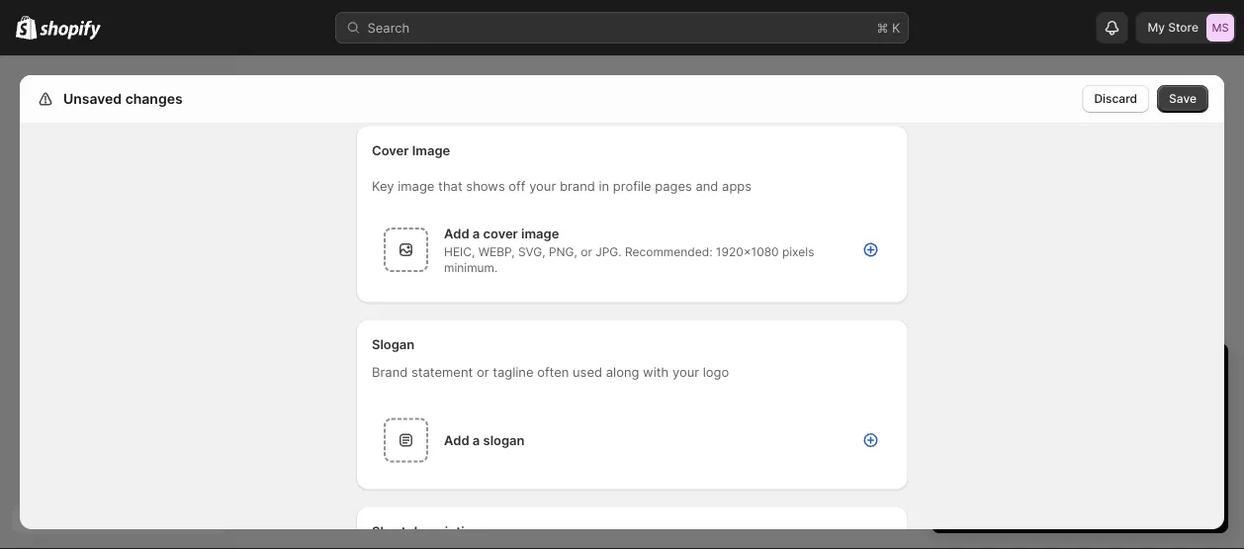 Task type: describe. For each thing, give the bounding box(es) containing it.
tagline
[[493, 365, 534, 380]]

add for add a cover image heic, webp, svg, png, or jpg. recommended: 1920×1080 pixels minimum.
[[444, 226, 470, 241]]

a for slogan
[[473, 432, 480, 448]]

shopify image
[[40, 20, 101, 40]]

png,
[[549, 244, 578, 259]]

along
[[606, 365, 640, 380]]

0 vertical spatial your
[[529, 179, 556, 194]]

3 days left in your trial element
[[932, 395, 1229, 533]]

with
[[643, 365, 669, 380]]

often
[[537, 365, 569, 380]]

svg,
[[518, 244, 546, 259]]

settings dialog
[[20, 75, 1225, 549]]

store
[[1169, 20, 1199, 35]]

a for cover
[[473, 226, 480, 241]]

short description
[[372, 524, 480, 539]]

logo
[[703, 365, 729, 380]]

in
[[599, 179, 610, 194]]

recommended:
[[625, 244, 713, 259]]

cover
[[372, 143, 409, 158]]

⌘
[[877, 20, 889, 35]]

shows
[[466, 179, 505, 194]]

settings
[[59, 91, 115, 107]]

search
[[368, 20, 410, 35]]

image inside add a cover image heic, webp, svg, png, or jpg. recommended: 1920×1080 pixels minimum.
[[521, 226, 559, 241]]

jpg.
[[596, 244, 622, 259]]

cover image
[[372, 143, 450, 158]]

my store image
[[1207, 14, 1235, 42]]

discard button
[[1083, 85, 1150, 113]]

description
[[410, 524, 480, 539]]

heic,
[[444, 244, 475, 259]]

image
[[412, 143, 450, 158]]

my store
[[1148, 20, 1199, 35]]

my
[[1148, 20, 1165, 35]]

unsaved
[[63, 91, 122, 107]]

changes
[[125, 91, 183, 107]]

1 vertical spatial or
[[477, 365, 489, 380]]

that
[[438, 179, 463, 194]]

discard
[[1095, 92, 1138, 106]]

save
[[1169, 92, 1197, 106]]

pages
[[655, 179, 692, 194]]



Task type: vqa. For each thing, say whether or not it's contained in the screenshot.
'text box'
no



Task type: locate. For each thing, give the bounding box(es) containing it.
0 vertical spatial image
[[398, 179, 435, 194]]

your right off
[[529, 179, 556, 194]]

add a cover image heic, webp, svg, png, or jpg. recommended: 1920×1080 pixels minimum.
[[444, 226, 815, 275]]

a inside add a cover image heic, webp, svg, png, or jpg. recommended: 1920×1080 pixels minimum.
[[473, 226, 480, 241]]

a
[[473, 226, 480, 241], [473, 432, 480, 448]]

profile
[[613, 179, 652, 194]]

1 horizontal spatial image
[[521, 226, 559, 241]]

apps
[[722, 179, 752, 194]]

key image that shows off your brand in profile pages and apps
[[372, 179, 752, 194]]

used
[[573, 365, 603, 380]]

pixels
[[782, 244, 815, 259]]

short
[[372, 524, 406, 539]]

brand
[[560, 179, 595, 194]]

1 a from the top
[[473, 226, 480, 241]]

your right with
[[673, 365, 700, 380]]

minimum.
[[444, 260, 498, 275]]

and
[[696, 179, 719, 194]]

2 a from the top
[[473, 432, 480, 448]]

brand
[[372, 365, 408, 380]]

image right key at the left
[[398, 179, 435, 194]]

dialog
[[1233, 56, 1245, 549]]

statement
[[412, 365, 473, 380]]

0 horizontal spatial your
[[529, 179, 556, 194]]

or
[[581, 244, 592, 259], [477, 365, 489, 380]]

slogan
[[372, 337, 415, 352]]

0 vertical spatial a
[[473, 226, 480, 241]]

a left the slogan
[[473, 432, 480, 448]]

save button
[[1158, 85, 1209, 113]]

unsaved changes
[[63, 91, 183, 107]]

slogan
[[483, 432, 525, 448]]

0 horizontal spatial image
[[398, 179, 435, 194]]

1 vertical spatial image
[[521, 226, 559, 241]]

1920×1080
[[716, 244, 779, 259]]

1 vertical spatial a
[[473, 432, 480, 448]]

1 horizontal spatial or
[[581, 244, 592, 259]]

1 horizontal spatial your
[[673, 365, 700, 380]]

cover
[[483, 226, 518, 241]]

or left tagline
[[477, 365, 489, 380]]

k
[[892, 20, 901, 35]]

add left the slogan
[[444, 432, 470, 448]]

1 vertical spatial your
[[673, 365, 700, 380]]

0 horizontal spatial or
[[477, 365, 489, 380]]

off
[[509, 179, 526, 194]]

0 vertical spatial or
[[581, 244, 592, 259]]

add for add a slogan
[[444, 432, 470, 448]]

webp,
[[479, 244, 515, 259]]

0 vertical spatial add
[[444, 226, 470, 241]]

add inside add a cover image heic, webp, svg, png, or jpg. recommended: 1920×1080 pixels minimum.
[[444, 226, 470, 241]]

⌘ k
[[877, 20, 901, 35]]

brand statement or tagline often used along with your logo
[[372, 365, 729, 380]]

1 vertical spatial add
[[444, 432, 470, 448]]

shopify image
[[16, 15, 37, 39]]

add a slogan
[[444, 432, 525, 448]]

your
[[529, 179, 556, 194], [673, 365, 700, 380]]

or left 'jpg.'
[[581, 244, 592, 259]]

or inside add a cover image heic, webp, svg, png, or jpg. recommended: 1920×1080 pixels minimum.
[[581, 244, 592, 259]]

image
[[398, 179, 435, 194], [521, 226, 559, 241]]

a left cover
[[473, 226, 480, 241]]

image up svg,
[[521, 226, 559, 241]]

add
[[444, 226, 470, 241], [444, 432, 470, 448]]

add up heic,
[[444, 226, 470, 241]]

key
[[372, 179, 394, 194]]

1 add from the top
[[444, 226, 470, 241]]

2 add from the top
[[444, 432, 470, 448]]



